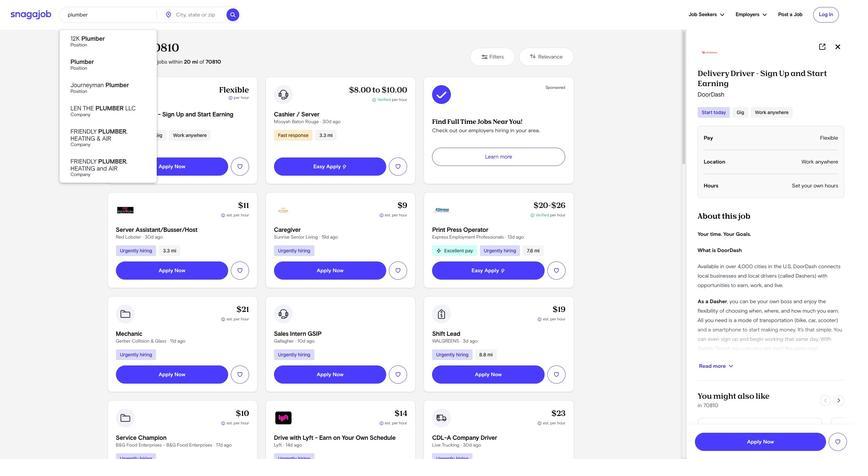 Task type: describe. For each thing, give the bounding box(es) containing it.
keyword search field
[[60, 7, 156, 23]]

search image
[[230, 11, 236, 18]]

doordash logo image
[[708, 435, 724, 438]]

sunrise senior living logo image
[[275, 202, 292, 218]]

red lobster logo image
[[117, 207, 133, 214]]

location search field
[[157, 7, 241, 23]]

lyft logo image
[[275, 412, 292, 425]]

current location image
[[165, 11, 172, 18]]



Task type: vqa. For each thing, say whether or not it's contained in the screenshot.
Current Location image
yes



Task type: locate. For each thing, give the bounding box(es) containing it.
list item
[[432, 246, 477, 257]]

tab list
[[107, 77, 574, 460]]

group
[[698, 107, 793, 118], [116, 130, 211, 141], [274, 130, 337, 141], [116, 246, 180, 257], [274, 246, 314, 257], [432, 246, 544, 257], [116, 350, 156, 361], [274, 350, 314, 361], [432, 350, 497, 361], [116, 454, 156, 460], [274, 454, 314, 460], [432, 454, 473, 460]]

advertisement element
[[432, 85, 566, 166]]

None search field
[[59, 7, 241, 183]]

express employment professionals logo image
[[434, 202, 450, 218]]

navigation
[[246, 7, 845, 23]]



